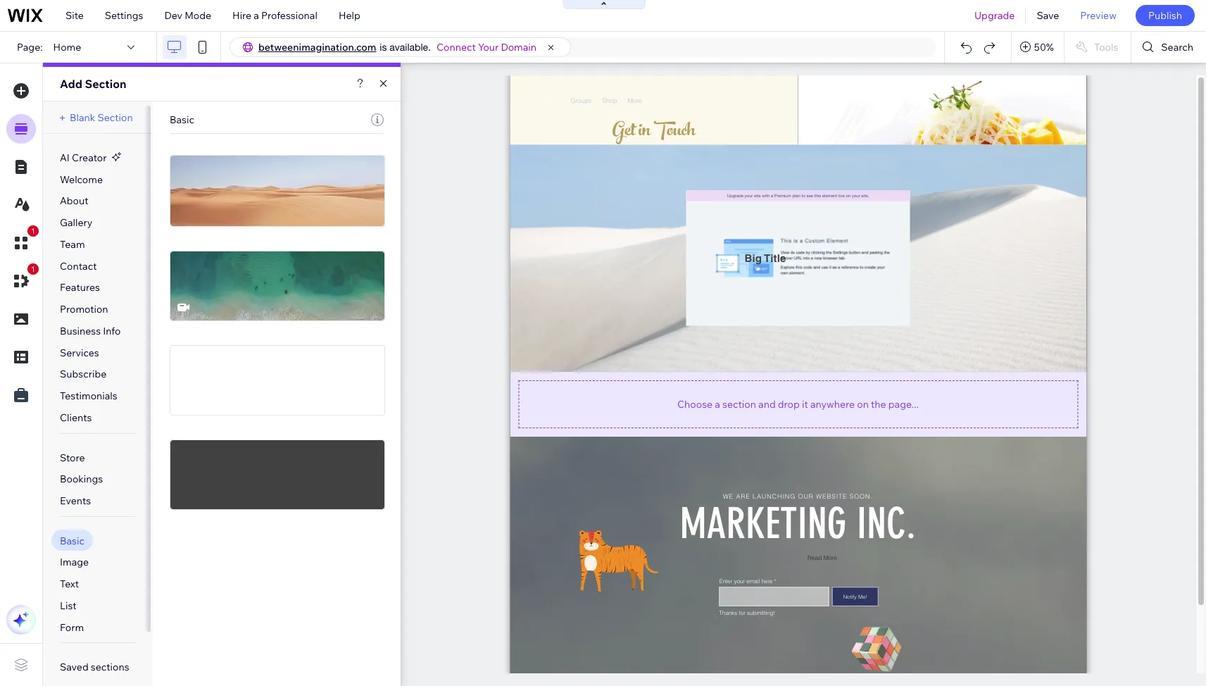 Task type: vqa. For each thing, say whether or not it's contained in the screenshot.
the Feed!
no



Task type: describe. For each thing, give the bounding box(es) containing it.
publish
[[1149, 9, 1183, 22]]

save button
[[1027, 0, 1070, 31]]

dev mode
[[164, 9, 211, 22]]

about
[[60, 195, 88, 207]]

list
[[60, 600, 77, 612]]

the
[[872, 398, 887, 410]]

1 1 from the top
[[31, 227, 35, 235]]

add section
[[60, 77, 127, 91]]

available.
[[390, 42, 431, 53]]

1 vertical spatial basic
[[60, 535, 85, 547]]

preview button
[[1070, 0, 1128, 31]]

50% button
[[1012, 32, 1065, 63]]

testimonials
[[60, 390, 117, 402]]

upgrade
[[975, 9, 1016, 22]]

save
[[1037, 9, 1060, 22]]

domain
[[501, 41, 537, 54]]

creator
[[72, 151, 107, 164]]

features
[[60, 281, 100, 294]]

team
[[60, 238, 85, 251]]

section
[[723, 398, 757, 410]]

dev
[[164, 9, 182, 22]]

contact
[[60, 260, 97, 272]]

a for section
[[715, 398, 721, 410]]

info
[[103, 325, 121, 337]]

blank section
[[70, 111, 133, 124]]

is
[[380, 42, 387, 53]]

business
[[60, 325, 101, 337]]

on
[[858, 398, 869, 410]]

gallery
[[60, 216, 93, 229]]

section for blank section
[[98, 111, 133, 124]]

mode
[[185, 9, 211, 22]]

clients
[[60, 411, 92, 424]]

blank
[[70, 111, 95, 124]]

section for add section
[[85, 77, 127, 91]]

your
[[478, 41, 499, 54]]

sections
[[91, 661, 129, 674]]

hire
[[233, 9, 252, 22]]

ai
[[60, 151, 70, 164]]

it
[[802, 398, 809, 410]]

home
[[53, 41, 81, 54]]

tools
[[1095, 41, 1119, 54]]

help
[[339, 9, 361, 22]]

business info
[[60, 325, 121, 337]]

ai creator
[[60, 151, 107, 164]]

50%
[[1035, 41, 1055, 54]]



Task type: locate. For each thing, give the bounding box(es) containing it.
1
[[31, 227, 35, 235], [31, 265, 35, 273]]

a for professional
[[254, 9, 259, 22]]

1 left contact
[[31, 265, 35, 273]]

services
[[60, 346, 99, 359]]

section right blank
[[98, 111, 133, 124]]

betweenimagination.com
[[259, 41, 377, 54]]

1 vertical spatial section
[[98, 111, 133, 124]]

2 1 button from the top
[[6, 264, 39, 296]]

1 button left contact
[[6, 264, 39, 296]]

1 left gallery at the top
[[31, 227, 35, 235]]

image
[[60, 556, 89, 569]]

add
[[60, 77, 82, 91]]

site
[[66, 9, 84, 22]]

search
[[1162, 41, 1194, 54]]

page...
[[889, 398, 919, 410]]

preview
[[1081, 9, 1117, 22]]

promotion
[[60, 303, 108, 316]]

0 horizontal spatial basic
[[60, 535, 85, 547]]

0 horizontal spatial a
[[254, 9, 259, 22]]

welcome
[[60, 173, 103, 186]]

publish button
[[1136, 5, 1196, 26]]

text
[[60, 578, 79, 591]]

a left section
[[715, 398, 721, 410]]

a
[[254, 9, 259, 22], [715, 398, 721, 410]]

search button
[[1133, 32, 1207, 63]]

1 button left team
[[6, 225, 39, 258]]

1 horizontal spatial a
[[715, 398, 721, 410]]

connect
[[437, 41, 476, 54]]

tools button
[[1065, 32, 1132, 63]]

saved
[[60, 661, 89, 674]]

section up 'blank section'
[[85, 77, 127, 91]]

0 vertical spatial 1
[[31, 227, 35, 235]]

professional
[[261, 9, 318, 22]]

saved sections
[[60, 661, 129, 674]]

events
[[60, 495, 91, 507]]

and
[[759, 398, 776, 410]]

choose a section and drop it anywhere on the page...
[[678, 398, 919, 410]]

0 vertical spatial 1 button
[[6, 225, 39, 258]]

1 vertical spatial a
[[715, 398, 721, 410]]

hire a professional
[[233, 9, 318, 22]]

drop
[[778, 398, 800, 410]]

0 vertical spatial section
[[85, 77, 127, 91]]

1 1 button from the top
[[6, 225, 39, 258]]

0 vertical spatial basic
[[170, 113, 194, 126]]

is available. connect your domain
[[380, 41, 537, 54]]

settings
[[105, 9, 143, 22]]

choose
[[678, 398, 713, 410]]

1 button
[[6, 225, 39, 258], [6, 264, 39, 296]]

a right hire
[[254, 9, 259, 22]]

0 vertical spatial a
[[254, 9, 259, 22]]

form
[[60, 621, 84, 634]]

2 1 from the top
[[31, 265, 35, 273]]

basic
[[170, 113, 194, 126], [60, 535, 85, 547]]

1 horizontal spatial basic
[[170, 113, 194, 126]]

subscribe
[[60, 368, 107, 381]]

bookings
[[60, 473, 103, 486]]

1 vertical spatial 1 button
[[6, 264, 39, 296]]

store
[[60, 451, 85, 464]]

1 vertical spatial 1
[[31, 265, 35, 273]]

anywhere
[[811, 398, 855, 410]]

section
[[85, 77, 127, 91], [98, 111, 133, 124]]



